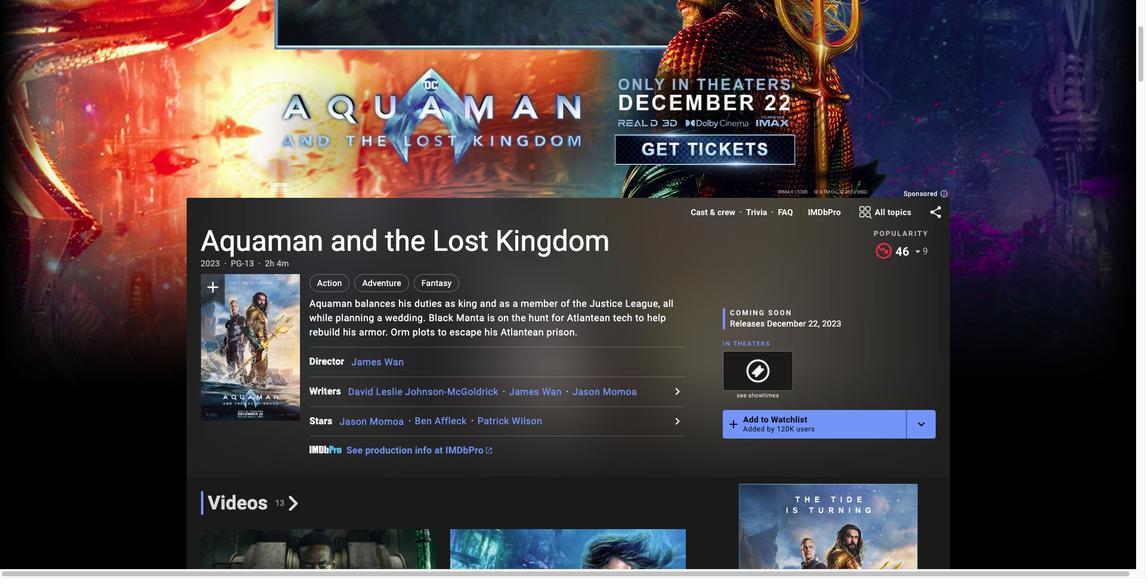 Task type: describe. For each thing, give the bounding box(es) containing it.
patrick wilson
[[478, 416, 543, 427]]

adventure
[[362, 279, 401, 288]]

december
[[767, 319, 806, 328]]

patrick wilson button
[[478, 416, 543, 427]]

0 horizontal spatial imdbpro
[[446, 445, 484, 457]]

tech
[[613, 313, 633, 324]]

2 horizontal spatial the
[[573, 298, 587, 310]]

see showtimes
[[737, 392, 779, 399]]

9
[[923, 246, 929, 257]]

1 horizontal spatial james wan button
[[509, 386, 562, 398]]

crew
[[718, 208, 736, 217]]

ben affleck
[[415, 416, 467, 427]]

ben affleck button
[[415, 416, 467, 427]]

watchlist
[[771, 415, 808, 425]]

jason momoa and patrick wilson in aquaman and the lost kingdom (2023) image
[[201, 274, 300, 421]]

david leslie johnson-mcgoldrick
[[348, 386, 499, 398]]

kingdom
[[496, 224, 610, 258]]

hunt
[[529, 313, 549, 324]]

james wan for leftmost james wan 'button'
[[352, 357, 404, 368]]

stars
[[309, 416, 333, 427]]

0 vertical spatial jason
[[573, 386, 600, 398]]

users
[[796, 425, 815, 433]]

official trailer 2 image
[[201, 530, 436, 579]]

cast & crew button
[[691, 206, 736, 218]]

0 vertical spatial jason momoa
[[573, 386, 637, 398]]

see full cast and crew element
[[309, 355, 352, 369]]

0 horizontal spatial james wan button
[[352, 357, 404, 368]]

see full cast and crew image
[[671, 415, 685, 429]]

king
[[458, 298, 477, 310]]

fantasy
[[422, 279, 452, 288]]

affleck
[[435, 416, 467, 427]]

see
[[737, 392, 747, 399]]

by
[[767, 425, 775, 433]]

see showtimes image
[[724, 352, 793, 391]]

justice
[[590, 298, 623, 310]]

sponsored
[[904, 190, 940, 198]]

2h
[[265, 259, 275, 268]]

0 horizontal spatial the
[[385, 224, 426, 258]]

videos
[[208, 492, 268, 515]]

james for the right james wan 'button'
[[509, 386, 540, 398]]

1 vertical spatial wan
[[542, 386, 562, 398]]

in theaters
[[723, 340, 771, 347]]

planning
[[336, 313, 374, 324]]

mcgoldrick
[[447, 386, 499, 398]]

faq button
[[778, 206, 793, 218]]

aquaman balances his duties as king and as a member of the justice league, all while planning a wedding. black manta is on the hunt for atlantean tech to help rebuild his armor. orm plots to escape his atlantean prison.
[[309, 298, 674, 338]]

aquaman for aquaman balances his duties as king and as a member of the justice league, all while planning a wedding. black manta is on the hunt for atlantean tech to help rebuild his armor. orm plots to escape his atlantean prison.
[[309, 298, 352, 310]]

1 horizontal spatial his
[[398, 298, 412, 310]]

is
[[487, 313, 495, 324]]

orm
[[391, 327, 410, 338]]

help
[[647, 313, 666, 324]]

cast & crew
[[691, 208, 736, 217]]

see production info at imdbpro button
[[346, 445, 492, 457]]

showtimes
[[749, 392, 779, 399]]

plots
[[413, 327, 435, 338]]

soon
[[768, 309, 792, 317]]

momoa for the topmost jason momoa button
[[603, 386, 637, 398]]

of
[[561, 298, 570, 310]]

duties
[[415, 298, 442, 310]]

add title to another list image
[[914, 417, 929, 432]]

trivia
[[746, 208, 767, 217]]

0 vertical spatial 2023
[[201, 259, 220, 268]]

1 horizontal spatial a
[[513, 298, 518, 310]]

releases
[[730, 319, 765, 328]]

pg-13 button
[[231, 258, 254, 270]]

escape
[[450, 327, 482, 338]]

launch inline image
[[486, 448, 492, 454]]

2 as from the left
[[499, 298, 510, 310]]

patrick
[[478, 416, 509, 427]]

james for leftmost james wan 'button'
[[352, 357, 382, 368]]

all
[[875, 207, 886, 217]]

coming soon releases december 22, 2023
[[730, 309, 842, 328]]

1 vertical spatial atlantean
[[501, 327, 544, 338]]

for
[[552, 313, 565, 324]]

0 horizontal spatial and
[[331, 224, 378, 258]]

2h 4m
[[265, 259, 289, 268]]

armor.
[[359, 327, 388, 338]]

trivia button
[[746, 206, 767, 218]]

stars button
[[309, 415, 340, 429]]

arrow drop down image
[[911, 245, 925, 259]]

0 vertical spatial imdbpro
[[808, 208, 841, 217]]

categories image
[[858, 205, 873, 220]]

aquaman for aquaman and the lost kingdom
[[201, 224, 324, 258]]



Task type: locate. For each thing, give the bounding box(es) containing it.
120k
[[777, 425, 794, 433]]

a down balances
[[377, 313, 383, 324]]

2023
[[201, 259, 220, 268], [822, 319, 842, 328]]

1 horizontal spatial 2023
[[822, 319, 842, 328]]

a
[[513, 298, 518, 310], [377, 313, 383, 324]]

leslie
[[376, 386, 403, 398]]

james wan up wilson
[[509, 386, 562, 398]]

popularity
[[874, 230, 929, 238]]

james wan button
[[352, 357, 404, 368], [509, 386, 562, 398]]

0 horizontal spatial 2023
[[201, 259, 220, 268]]

0 vertical spatial jason momoa button
[[573, 386, 637, 398]]

0 vertical spatial 13
[[245, 259, 254, 268]]

0 vertical spatial james
[[352, 357, 382, 368]]

1 vertical spatial jason momoa
[[340, 416, 404, 427]]

see showtimes group
[[723, 351, 793, 401]]

1 vertical spatial momoa
[[370, 416, 404, 427]]

david leslie johnson-mcgoldrick button
[[348, 386, 499, 398]]

balances
[[355, 298, 396, 310]]

0 horizontal spatial jason momoa
[[340, 416, 404, 427]]

2 horizontal spatial to
[[761, 415, 769, 425]]

as up on at left
[[499, 298, 510, 310]]

johnson-
[[405, 386, 447, 398]]

pg-13
[[231, 259, 254, 268]]

to down league,
[[635, 313, 645, 324]]

see full cast and crew image
[[671, 385, 685, 399]]

wan
[[385, 357, 404, 368], [542, 386, 562, 398]]

1 horizontal spatial momoa
[[603, 386, 637, 398]]

13
[[245, 259, 254, 268], [275, 499, 285, 508]]

jason momoa
[[573, 386, 637, 398], [340, 416, 404, 427]]

2 vertical spatial the
[[512, 313, 526, 324]]

the right "of"
[[573, 298, 587, 310]]

1 horizontal spatial atlantean
[[567, 313, 611, 324]]

share on social media image
[[929, 205, 943, 220]]

0 vertical spatial a
[[513, 298, 518, 310]]

to up the by
[[761, 415, 769, 425]]

james wan down armor.
[[352, 357, 404, 368]]

&
[[710, 208, 716, 217]]

the right on at left
[[512, 313, 526, 324]]

0 horizontal spatial wan
[[385, 357, 404, 368]]

0 horizontal spatial jason
[[340, 416, 367, 427]]

and up the action at left
[[331, 224, 378, 258]]

to down black
[[438, 327, 447, 338]]

add to watchlist added by 120k users
[[743, 415, 815, 433]]

1 vertical spatial 13
[[275, 499, 285, 508]]

chevron right inline image
[[286, 496, 301, 511]]

group
[[201, 274, 300, 421], [723, 351, 793, 391], [201, 530, 436, 579], [450, 530, 686, 579], [700, 530, 936, 579]]

13 left 2h
[[245, 259, 254, 268]]

1 vertical spatial imdbpro
[[446, 445, 484, 457]]

2023 button
[[201, 258, 220, 270]]

imdbpro left launch inline image
[[446, 445, 484, 457]]

teaser trailer image
[[700, 530, 936, 579]]

0 horizontal spatial momoa
[[370, 416, 404, 427]]

0 horizontal spatial to
[[438, 327, 447, 338]]

james wan button up wilson
[[509, 386, 562, 398]]

imdbpro
[[808, 208, 841, 217], [446, 445, 484, 457]]

2023 right 22,
[[822, 319, 842, 328]]

action
[[317, 279, 342, 288]]

writers button
[[309, 385, 348, 399]]

1 as from the left
[[445, 298, 456, 310]]

0 vertical spatial atlantean
[[567, 313, 611, 324]]

imdbpro right faq button
[[808, 208, 841, 217]]

adventure button
[[355, 274, 409, 292]]

wan up leslie
[[385, 357, 404, 368]]

writers
[[309, 386, 341, 397]]

2 vertical spatial to
[[761, 415, 769, 425]]

0 vertical spatial and
[[331, 224, 378, 258]]

4m
[[277, 259, 289, 268]]

0 horizontal spatial his
[[343, 327, 356, 338]]

13 inside button
[[245, 259, 254, 268]]

1 horizontal spatial wan
[[542, 386, 562, 398]]

add
[[743, 415, 759, 425]]

faq
[[778, 208, 793, 217]]

1 vertical spatial james wan
[[509, 386, 562, 398]]

wilson
[[512, 416, 543, 427]]

1 vertical spatial jason
[[340, 416, 367, 427]]

13 left chevron right inline icon
[[275, 499, 285, 508]]

2023 left pg-
[[201, 259, 220, 268]]

0 horizontal spatial as
[[445, 298, 456, 310]]

0 vertical spatial wan
[[385, 357, 404, 368]]

1 horizontal spatial and
[[480, 298, 497, 310]]

1 horizontal spatial james wan
[[509, 386, 562, 398]]

0 horizontal spatial a
[[377, 313, 383, 324]]

1 horizontal spatial jason momoa button
[[573, 386, 637, 398]]

his down planning
[[343, 327, 356, 338]]

aquaman inside 'aquaman balances his duties as king and as a member of the justice league, all while planning a wedding. black manta is on the hunt for atlantean tech to help rebuild his armor. orm plots to escape his atlantean prison.'
[[309, 298, 352, 310]]

james
[[352, 357, 382, 368], [509, 386, 540, 398]]

at
[[435, 445, 443, 457]]

see showtimes link
[[723, 391, 793, 401]]

1 vertical spatial james
[[509, 386, 540, 398]]

aquaman and the lost kingdom
[[201, 224, 610, 258]]

1 horizontal spatial imdbpro
[[808, 208, 841, 217]]

james wan for the right james wan 'button'
[[509, 386, 562, 398]]

see
[[346, 445, 363, 457]]

aquaman up 2h
[[201, 224, 324, 258]]

atlantean down hunt
[[501, 327, 544, 338]]

1 horizontal spatial the
[[512, 313, 526, 324]]

1 horizontal spatial to
[[635, 313, 645, 324]]

official trailer image
[[450, 530, 686, 579]]

pg-
[[231, 259, 245, 268]]

0 vertical spatial james wan button
[[352, 357, 404, 368]]

cast
[[691, 208, 708, 217]]

the
[[385, 224, 426, 258], [573, 298, 587, 310], [512, 313, 526, 324]]

0 horizontal spatial james wan
[[352, 357, 404, 368]]

and
[[331, 224, 378, 258], [480, 298, 497, 310]]

coming
[[730, 309, 765, 317]]

ben
[[415, 416, 432, 427]]

momoa
[[603, 386, 637, 398], [370, 416, 404, 427]]

to
[[635, 313, 645, 324], [438, 327, 447, 338], [761, 415, 769, 425]]

1 vertical spatial a
[[377, 313, 383, 324]]

1 vertical spatial to
[[438, 327, 447, 338]]

1 horizontal spatial 13
[[275, 499, 285, 508]]

0 horizontal spatial atlantean
[[501, 327, 544, 338]]

manta
[[456, 313, 485, 324]]

1 horizontal spatial james
[[509, 386, 540, 398]]

all
[[663, 298, 674, 310]]

1 vertical spatial jason momoa button
[[340, 416, 404, 427]]

0 horizontal spatial jason momoa button
[[340, 416, 404, 427]]

imdbpro button
[[808, 206, 841, 218]]

1 vertical spatial 2023
[[822, 319, 842, 328]]

momoa left see full cast and crew icon on the bottom right
[[603, 386, 637, 398]]

1 vertical spatial aquaman
[[309, 298, 352, 310]]

0 vertical spatial aquaman
[[201, 224, 324, 258]]

director
[[309, 356, 344, 368]]

46
[[896, 245, 910, 259]]

aquaman up while
[[309, 298, 352, 310]]

0 vertical spatial the
[[385, 224, 426, 258]]

his down is
[[485, 327, 498, 338]]

the up adventure button
[[385, 224, 426, 258]]

1 horizontal spatial as
[[499, 298, 510, 310]]

action button
[[309, 274, 350, 292]]

momoa for bottommost jason momoa button
[[370, 416, 404, 427]]

0 vertical spatial james wan
[[352, 357, 404, 368]]

atlantean down justice
[[567, 313, 611, 324]]

all topics button
[[849, 203, 921, 222]]

to inside add to watchlist added by 120k users
[[761, 415, 769, 425]]

prison.
[[547, 327, 578, 338]]

and up is
[[480, 298, 497, 310]]

2023 inside coming soon releases december 22, 2023
[[822, 319, 842, 328]]

league,
[[626, 298, 661, 310]]

info
[[415, 445, 432, 457]]

2 horizontal spatial his
[[485, 327, 498, 338]]

0 vertical spatial to
[[635, 313, 645, 324]]

as up black
[[445, 298, 456, 310]]

atlantean
[[567, 313, 611, 324], [501, 327, 544, 338]]

1 vertical spatial james wan button
[[509, 386, 562, 398]]

momoa up production
[[370, 416, 404, 427]]

0 horizontal spatial 13
[[245, 259, 254, 268]]

fantasy button
[[414, 274, 460, 292]]

all topics
[[875, 207, 912, 217]]

production
[[365, 445, 413, 457]]

1 vertical spatial the
[[573, 298, 587, 310]]

james up the david
[[352, 357, 382, 368]]

22,
[[809, 319, 820, 328]]

jason momoa button
[[573, 386, 637, 398], [340, 416, 404, 427]]

james wan button down armor.
[[352, 357, 404, 368]]

1 horizontal spatial jason
[[573, 386, 600, 398]]

james up wilson
[[509, 386, 540, 398]]

1 vertical spatial and
[[480, 298, 497, 310]]

0 vertical spatial momoa
[[603, 386, 637, 398]]

wan up wilson
[[542, 386, 562, 398]]

in
[[723, 340, 731, 347]]

his up wedding.
[[398, 298, 412, 310]]

and inside 'aquaman balances his duties as king and as a member of the justice league, all while planning a wedding. black manta is on the hunt for atlantean tech to help rebuild his armor. orm plots to escape his atlantean prison.'
[[480, 298, 497, 310]]

1 horizontal spatial jason momoa
[[573, 386, 637, 398]]

black
[[429, 313, 454, 324]]

theaters
[[733, 340, 771, 347]]

0 horizontal spatial james
[[352, 357, 382, 368]]

his
[[398, 298, 412, 310], [343, 327, 356, 338], [485, 327, 498, 338]]

member
[[521, 298, 558, 310]]

add image
[[727, 417, 741, 432]]

while
[[309, 313, 333, 324]]

wedding.
[[385, 313, 426, 324]]

topics
[[888, 207, 912, 217]]

a left member
[[513, 298, 518, 310]]

see production info at imdbpro
[[346, 445, 484, 457]]

rebuild
[[309, 327, 340, 338]]

added
[[743, 425, 765, 433]]

david
[[348, 386, 373, 398]]



Task type: vqa. For each thing, say whether or not it's contained in the screenshot.
chevron right inline icon in the User lists link
no



